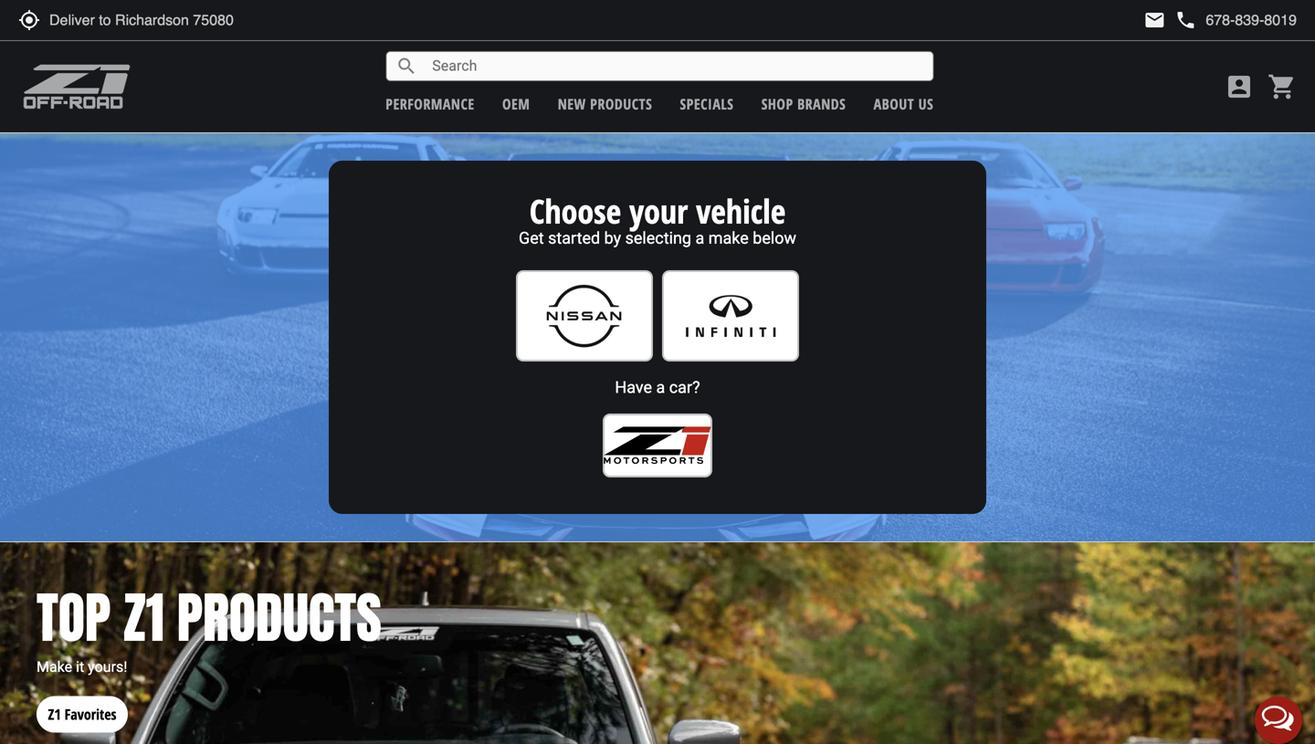 Task type: vqa. For each thing, say whether or not it's contained in the screenshot.
bottommost "a"
yes



Task type: describe. For each thing, give the bounding box(es) containing it.
selecting
[[626, 229, 692, 248]]

get
[[519, 229, 544, 248]]

car?
[[670, 378, 700, 397]]

oem link
[[503, 94, 530, 114]]

oem
[[503, 94, 530, 114]]

favorites
[[65, 705, 117, 725]]

z1 inside top z1 products make it  yours!
[[124, 577, 164, 659]]

us
[[919, 94, 934, 114]]

1 vertical spatial z1
[[48, 705, 61, 725]]

have
[[615, 378, 652, 397]]

phone
[[1175, 9, 1197, 31]]

mail link
[[1144, 9, 1166, 31]]

specials link
[[680, 94, 734, 114]]

phone link
[[1175, 9, 1298, 31]]

your
[[630, 189, 688, 233]]

0 horizontal spatial z1 motorsports logo image
[[23, 64, 131, 110]]

new
[[558, 94, 586, 114]]

Search search field
[[418, 52, 933, 80]]

z1 favorites link
[[37, 679, 128, 733]]

specials
[[680, 94, 734, 114]]

performance
[[386, 94, 475, 114]]

1 vertical spatial z1 motorsports logo image
[[603, 426, 713, 466]]

my_location
[[18, 9, 40, 31]]

vehicle
[[696, 189, 786, 233]]

shop brands link
[[762, 94, 846, 114]]

shop brands
[[762, 94, 846, 114]]

mail phone
[[1144, 9, 1197, 31]]



Task type: locate. For each thing, give the bounding box(es) containing it.
search
[[396, 55, 418, 77]]

below
[[753, 229, 797, 248]]

about us
[[874, 94, 934, 114]]

it
[[76, 659, 84, 676]]

1 horizontal spatial a
[[696, 229, 705, 248]]

0 horizontal spatial a
[[657, 378, 665, 397]]

products
[[177, 577, 382, 659]]

shop
[[762, 94, 794, 114]]

have a car?
[[615, 378, 700, 397]]

make
[[37, 659, 72, 676]]

z1 motorsports logo image
[[23, 64, 131, 110], [603, 426, 713, 466]]

0 vertical spatial z1 motorsports logo image
[[23, 64, 131, 110]]

a left make
[[696, 229, 705, 248]]

0 horizontal spatial z1
[[48, 705, 61, 725]]

started
[[548, 229, 600, 248]]

top z1 products  make it  yours! image
[[0, 543, 1316, 745]]

infinti logo image
[[673, 280, 789, 352]]

z1 favorites
[[48, 705, 117, 725]]

z1 left the favorites
[[48, 705, 61, 725]]

account_box link
[[1221, 72, 1259, 101]]

z1
[[124, 577, 164, 659], [48, 705, 61, 725]]

brands
[[798, 94, 846, 114]]

new products
[[558, 94, 653, 114]]

0 vertical spatial a
[[696, 229, 705, 248]]

a inside "choose your vehicle get started by selecting a make below"
[[696, 229, 705, 248]]

choose
[[530, 189, 622, 233]]

performance link
[[386, 94, 475, 114]]

a left the car?
[[657, 378, 665, 397]]

z1 motorsports logo image down have a car?
[[603, 426, 713, 466]]

top
[[37, 577, 111, 659]]

mail
[[1144, 9, 1166, 31]]

by
[[605, 229, 621, 248]]

yours!
[[88, 659, 127, 676]]

z1 motorsports logo image down the my_location
[[23, 64, 131, 110]]

z1 right "top"
[[124, 577, 164, 659]]

shopping_cart link
[[1264, 72, 1298, 101]]

a
[[696, 229, 705, 248], [657, 378, 665, 397]]

top z1 products make it  yours!
[[37, 577, 382, 676]]

choose your vehicle get started by selecting a make below
[[519, 189, 797, 248]]

shopping_cart
[[1268, 72, 1298, 101]]

make
[[709, 229, 749, 248]]

0 vertical spatial z1
[[124, 577, 164, 659]]

account_box
[[1225, 72, 1255, 101]]

1 horizontal spatial z1 motorsports logo image
[[603, 426, 713, 466]]

about
[[874, 94, 915, 114]]

new products link
[[558, 94, 653, 114]]

1 vertical spatial a
[[657, 378, 665, 397]]

products
[[590, 94, 653, 114]]

1 horizontal spatial z1
[[124, 577, 164, 659]]

nissan logo image
[[527, 280, 642, 352]]

about us link
[[874, 94, 934, 114]]



